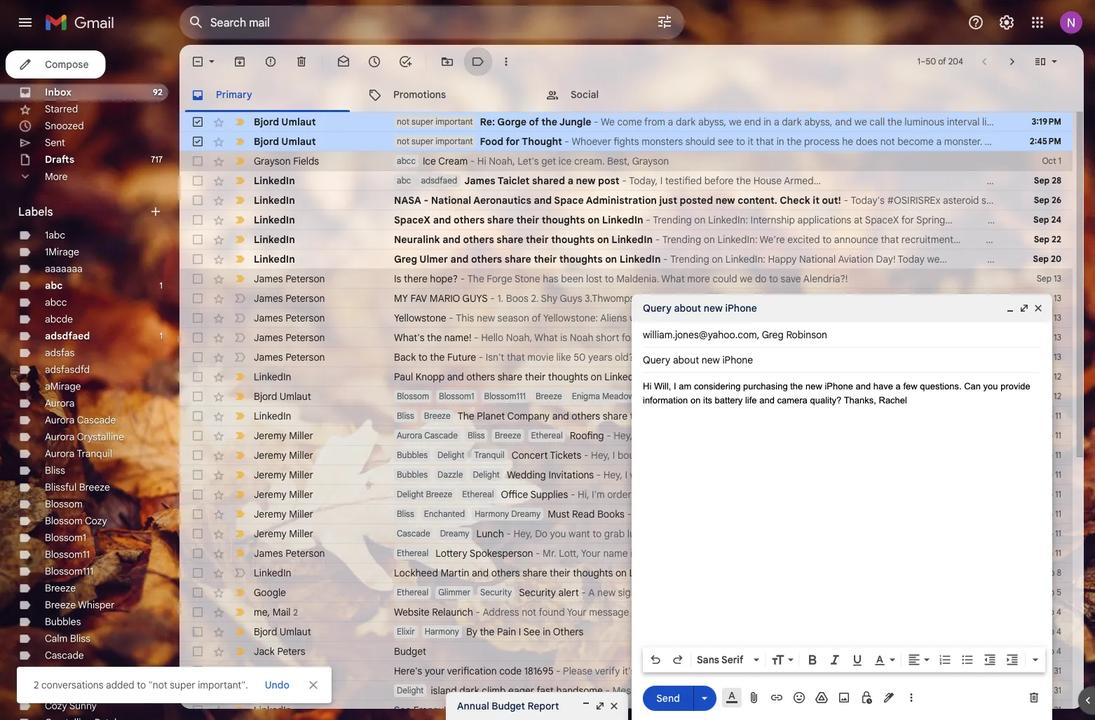 Task type: describe. For each thing, give the bounding box(es) containing it.
more formatting options image
[[1029, 654, 1043, 668]]

3 4 from the top
[[1057, 647, 1062, 657]]

security for security
[[480, 588, 512, 598]]

0 vertical spatial cozy
[[85, 515, 107, 528]]

pop out image
[[595, 701, 606, 712]]

adsfas link
[[45, 347, 75, 359]]

30 row from the top
[[180, 682, 1073, 701]]

on up could
[[712, 253, 723, 265]]

what's the name! - hello noah, what is noah short for!
[[394, 332, 637, 344]]

you left gaze
[[1014, 135, 1030, 148]]

Message Body text field
[[643, 380, 1041, 644]]

cascade up crystalline
[[77, 414, 116, 427]]

bulleted list ‪(⌘⇧8)‬ image
[[961, 654, 975, 668]]

11 for roofing - hey, how long will it take to change the roof? best, jeremy
[[1055, 431, 1062, 441]]

will for invitations
[[630, 469, 644, 481]]

aurora down amirage link
[[45, 398, 75, 410]]

and left the regain
[[972, 665, 989, 678]]

31 row from the top
[[180, 701, 1073, 721]]

calm
[[45, 633, 68, 645]]

2 vertical spatial is
[[1016, 607, 1023, 619]]

their down movie
[[525, 371, 546, 383]]

want
[[569, 528, 590, 540]]

bjord umlaut for there are no bad suggestions... - just bad ideas
[[254, 391, 311, 403]]

add to tasks image
[[398, 55, 412, 69]]

11 for lunch - hey, do you want to grab lunch around 1pm tomorrow? best, jeremy
[[1055, 529, 1062, 540]]

office
[[648, 489, 673, 501]]

james peterson for what's
[[254, 332, 325, 344]]

on up is there hope? - the forge stone has been lost to maldenia. what more could we do to save alendria?!
[[605, 253, 617, 265]]

old?
[[615, 351, 634, 364]]

0 horizontal spatial if
[[803, 489, 809, 501]]

sep 11 for mr. lott, your name is perfect to be our new adequate hundreds lottery spokesperson.
[[1038, 549, 1062, 559]]

promotions tab
[[357, 79, 534, 112]]

their down aeronautics
[[516, 214, 539, 226]]

important because you marked it as important. switch
[[233, 684, 247, 698]]

bliss up 'blissful'
[[45, 465, 65, 477]]

about
[[674, 302, 701, 314]]

bubbles link
[[45, 616, 81, 629]]

insert photo image
[[837, 691, 851, 705]]

james taiclet shared a new post - today, i testified before the house armed… ͏ ͏ ͏ ͏ ͏ ͏ ͏ ͏ ͏ ͏ ͏ ͏ ͏ ͏ ͏ ͏ ͏ ͏ ͏ ͏ ͏ ͏ ͏ ͏ ͏ ͏ ͏ ͏ ͏ ͏ ͏ ͏ ͏ ͏ ͏ ͏ ͏ ͏ ͏ ͏ ͏ ͏ ͏ ͏ ͏ ͏ ͏ ͏ ͏ ͏ ͏ ͏ ͏ ͏ ͏ ͏ ͏ ͏ ͏ ͏ ͏ ͏ ͏ ͏ ͏ ͏ ͏ ͏ ͏ ͏ ͏ ͏ ͏ ͏ ͏ ͏ ͏ ͏ ͏
[[464, 175, 1020, 187]]

i left bought
[[613, 449, 615, 462]]

12 for linkedin
[[1054, 372, 1062, 383]]

- up close "image"
[[606, 685, 610, 697]]

1 vertical spatial more
[[674, 705, 696, 717]]

breeze down planet
[[495, 431, 521, 441]]

sans serif option
[[694, 654, 751, 668]]

bliss up the cascade link
[[70, 633, 90, 645]]

yellowstone:
[[543, 312, 598, 324]]

your for found
[[567, 607, 587, 619]]

abc link
[[45, 280, 63, 292]]

mail for me , mail 2
[[273, 606, 291, 619]]

annual budget report
[[457, 701, 559, 713]]

0 vertical spatial it
[[748, 135, 754, 148]]

1 code from the left
[[499, 665, 522, 678]]

june
[[683, 312, 704, 324]]

to right see
[[736, 135, 745, 148]]

22 row from the top
[[180, 525, 1073, 544]]

whoever
[[572, 135, 612, 148]]

enable
[[850, 567, 880, 580]]

miller for lunch
[[289, 528, 313, 540]]

abc inside row
[[397, 176, 411, 186]]

to right lost
[[605, 273, 614, 285]]

you right do
[[550, 528, 566, 540]]

and down future
[[447, 371, 464, 383]]

applications
[[798, 214, 852, 226]]

noah, for let's
[[489, 155, 515, 167]]

older image
[[1006, 55, 1020, 69]]

abcc link
[[45, 297, 67, 309]]

send
[[656, 693, 680, 705]]

save
[[781, 273, 801, 285]]

15 row from the top
[[180, 387, 1073, 407]]

bjord umlaut for not super important food for thought - whoever fights monsters should see to it that in the process he does not become a monster. and if you gaze long enou
[[254, 135, 316, 148]]

miller for roofing
[[289, 430, 313, 442]]

hey, down roofing at the right bottom of the page
[[591, 449, 610, 462]]

20
[[1051, 254, 1062, 265]]

more options image
[[907, 691, 916, 705]]

ethereal up website
[[397, 588, 429, 598]]

3 your from the left
[[1067, 665, 1087, 678]]

11 row from the top
[[180, 309, 1073, 328]]

james for what's the name!
[[254, 332, 283, 344]]

and up hope?
[[451, 253, 469, 265]]

of down my fav mario guys - 1. boos 2. shy guys 3.thwomps/ twhacks
[[532, 312, 541, 324]]

elixir
[[397, 627, 415, 638]]

0 horizontal spatial that
[[507, 351, 525, 364]]

cascade down enchanted
[[397, 529, 430, 540]]

james peterson for back
[[254, 351, 325, 364]]

jeremy miller for must read books
[[254, 508, 313, 521]]

2 horizontal spatial for
[[933, 469, 946, 481]]

7 row from the top
[[180, 230, 1079, 250]]

yellowstone - this new season of yellowstone: aliens will premier june 1987
[[394, 312, 726, 324]]

me for me , mail 5
[[254, 685, 268, 697]]

- right books
[[627, 508, 632, 521]]

company
[[507, 410, 550, 422]]

their up the has
[[534, 253, 557, 265]]

not inside not super important food for thought - whoever fights monsters should see to it that in the process he does not become a monster. and if you gaze long enou
[[397, 136, 409, 147]]

0 vertical spatial i'm
[[822, 449, 835, 462]]

1 horizontal spatial that
[[756, 135, 774, 148]]

cascade up dazzle
[[424, 431, 458, 441]]

0 vertical spatial 5
[[1057, 588, 1062, 598]]

not super important re: gorge of the jungle -
[[397, 116, 601, 128]]

8 row from the top
[[180, 250, 1073, 269]]

blossom for 'blossom' "link"
[[45, 499, 83, 511]]

1 horizontal spatial see
[[523, 626, 540, 638]]

their up how
[[630, 410, 651, 422]]

bliss down delight breeze
[[397, 509, 414, 520]]

31 for -
[[1054, 706, 1062, 716]]

spring…
[[916, 214, 953, 226]]

the up misc
[[652, 371, 668, 383]]

1 grayson from the left
[[254, 155, 291, 167]]

hey, up lunch - hey, do you want to grab lunch around 1pm tomorrow? best, jeremy
[[634, 508, 653, 521]]

18 row from the top
[[180, 446, 1073, 466]]

fav
[[411, 292, 427, 305]]

- left this
[[449, 312, 454, 324]]

like
[[556, 351, 571, 364]]

invitations
[[772, 469, 817, 481]]

adsdfaed inside row
[[421, 176, 457, 186]]

1 horizontal spatial what
[[661, 273, 685, 285]]

0 vertical spatial blossom1
[[439, 392, 474, 402]]

1 aug 31 from the top
[[1037, 667, 1062, 677]]

bjord for not super important food for thought - whoever fights monsters should see to it that in the process he does not become a monster. and if you gaze long enou
[[254, 135, 279, 148]]

17 row from the top
[[180, 426, 1073, 446]]

indent more ‪(⌘])‬ image
[[1006, 654, 1020, 668]]

0 horizontal spatial 2
[[34, 679, 39, 692]]

2 horizontal spatial it
[[813, 194, 820, 207]]

cozy sunny
[[45, 701, 97, 713]]

31 for island dark climb eager fast handsome
[[1054, 686, 1062, 697]]

- down just
[[655, 234, 660, 246]]

before
[[705, 175, 734, 187]]

- right out!
[[844, 194, 848, 207]]

bliss link
[[45, 465, 65, 477]]

mr.
[[543, 548, 556, 560]]

jeremy miller for wedding invitations
[[254, 469, 313, 481]]

posted
[[680, 194, 713, 207]]

wedding
[[507, 469, 546, 481]]

sep 11 for hey, do you want to grab lunch around 1pm tomorrow? best, jeremy
[[1038, 529, 1062, 540]]

sep 11 for hi, i'm ordering office supplies today. let me know if you need anything. best, jeremy
[[1038, 490, 1062, 500]]

- up the twhacks
[[663, 253, 668, 265]]

to right do
[[769, 273, 778, 285]]

- left 'isn't'
[[479, 351, 483, 364]]

and down dark
[[453, 705, 470, 717]]

hey, left how
[[614, 430, 633, 442]]

0 vertical spatial iphone
[[725, 302, 757, 314]]

4 row from the top
[[180, 171, 1073, 191]]

to right "back"
[[418, 351, 428, 364]]

1 verify from the left
[[595, 665, 620, 678]]

sep 13 for yellowstone - this new season of yellowstone: aliens will premier june 1987
[[1037, 313, 1062, 324]]

2 grayson from the left
[[632, 155, 669, 167]]

cascade bliss link
[[45, 667, 107, 679]]

16 row from the top
[[180, 407, 1095, 426]]

10 row from the top
[[180, 289, 1073, 309]]

2 spacex from the left
[[865, 214, 899, 226]]

to right take
[[726, 430, 735, 442]]

to down applications
[[823, 234, 832, 246]]

Search mail text field
[[210, 15, 617, 29]]

the left the 6-
[[771, 665, 786, 678]]

1 spacex from the left
[[394, 214, 431, 226]]

paul knopp and others share their thoughts on linkedin - the tragic loss of lives due to violence in… ͏ ͏ ͏ ͏ ͏ ͏ ͏ ͏ ͏ ͏ ͏ ͏ ͏ ͏ ͏ ͏ ͏ ͏ ͏ ͏ ͏ ͏ ͏ ͏ ͏ ͏ ͏ ͏ ͏ ͏ ͏ ͏ ͏ ͏ ͏ ͏ ͏ ͏ ͏ ͏ ͏ ͏ ͏ ͏ ͏ ͏ ͏ ͏ ͏ ͏ ͏ ͏ ͏ ͏ ͏ ͏ ͏ ͏ ͏ ͏ ͏ ͏ ͏ ͏ ͏ ͏ ͏ ͏ ͏ ͏ ͏ ͏ ͏ ͏ ͏ ͏ ͏ ͏
[[394, 371, 1035, 383]]

redo ‪(⌘y)‬ image
[[671, 654, 685, 668]]

thanks, inside row
[[976, 469, 1010, 481]]

of up 'thought' on the top of the page
[[529, 116, 539, 128]]

abcc for abcc
[[45, 297, 67, 309]]

on down its at the right of page
[[696, 410, 707, 422]]

digit
[[799, 665, 818, 678]]

aviation
[[838, 253, 874, 265]]

harmony for harmony
[[425, 627, 459, 638]]

peterson for what's
[[286, 332, 325, 344]]

5 sep 13 from the top
[[1037, 352, 1062, 363]]

bubbles inside the labels 'navigation'
[[45, 616, 81, 629]]

james for back to the future
[[254, 351, 283, 364]]

13 for is there hope? - the forge stone has been lost to maldenia. what more could we do to save alendria?!
[[1054, 274, 1062, 284]]

blossom111 inside row
[[484, 392, 526, 402]]

he
[[842, 135, 854, 148]]

11 for office supplies - hi, i'm ordering office supplies today. let me know if you need anything. best, jeremy
[[1055, 490, 1062, 500]]

james for yellowstone
[[254, 312, 283, 324]]

sep 4 for 26th row from the top of the main content containing primary
[[1040, 608, 1062, 618]]

- down the planet company and others share their thoughts on linkedin at the bottom
[[607, 430, 611, 442]]

noah, for what
[[506, 332, 532, 344]]

1 horizontal spatial aurora cascade
[[397, 431, 458, 441]]

peters
[[277, 646, 305, 658]]

best, down the fights
[[607, 155, 630, 167]]

i right pain on the left of the page
[[519, 626, 521, 638]]

sending
[[661, 469, 696, 481]]

of left 204
[[938, 56, 946, 67]]

- down 'nasa - national aeronautics and space administration just posted new content. check it out! -'
[[646, 214, 650, 226]]

bjord for not super important re: gorge of the jungle -
[[254, 116, 279, 128]]

4 13 from the top
[[1054, 333, 1062, 343]]

thanks, inside hi will, i am considering purchasing the new iphone and have a few questions. can you provide information on its battery life and camera quality? thanks, rachel
[[844, 395, 876, 406]]

- right lunch
[[507, 528, 511, 540]]

i right today,
[[660, 175, 663, 187]]

best, up adequate
[[759, 528, 782, 540]]

sep 4 for 5th row from the bottom of the main content containing primary
[[1040, 627, 1062, 638]]

1 sep 11 from the top
[[1038, 411, 1062, 422]]

20 row from the top
[[180, 485, 1073, 505]]

2 vertical spatial linkedin:
[[726, 253, 766, 265]]

sep 11 for hey, i will be sending out my wedding invitations soon, so keep an eye out for them! thanks, jeremy
[[1038, 470, 1062, 481]]

crystalline
[[77, 431, 124, 444]]

will for -
[[679, 430, 693, 442]]

adsfasdfd
[[45, 364, 90, 376]]

change
[[737, 430, 770, 442]]

0 horizontal spatial dreamy
[[440, 529, 469, 540]]

delight inside delight island dark climb eager fast handsome -
[[397, 686, 424, 697]]

11 for must read books - hey, here's a list of must read books: f. scott fitzgerald, 'the great gatsby' ... emily brontë, 'wuthering h
[[1055, 509, 1062, 520]]

aurora for aurora crystalline link
[[45, 431, 75, 444]]

1 horizontal spatial long
[[1056, 135, 1075, 148]]

their up security alert -
[[550, 567, 571, 580]]

the left the process
[[787, 135, 802, 148]]

not inside 'not super important re: gorge of the jungle -'
[[397, 117, 409, 127]]

blissful breeze link
[[45, 482, 110, 494]]

1 horizontal spatial is
[[631, 548, 638, 560]]

2 code from the left
[[821, 665, 843, 678]]

1 vertical spatial noah
[[699, 665, 723, 678]]

23 row from the top
[[180, 544, 1073, 564]]

must
[[548, 508, 570, 521]]

1 horizontal spatial if
[[1005, 135, 1011, 148]]

harmony for harmony dreamy
[[475, 509, 509, 520]]

- up by
[[476, 607, 480, 619]]

24 row from the top
[[180, 564, 1095, 583]]

0 vertical spatial me
[[761, 489, 775, 501]]

roofing
[[570, 430, 604, 442]]

more image
[[499, 55, 513, 69]]

1pm
[[688, 528, 706, 540]]

tickets
[[652, 449, 682, 462]]

0 horizontal spatial be
[[647, 469, 658, 481]]

alendria?!
[[803, 273, 848, 285]]

hey, up ordering
[[604, 469, 623, 481]]

2 lottery from the left
[[831, 548, 863, 560]]

now: for the
[[718, 567, 739, 580]]

bubbles for concert tickets - hey, i bought tickets to the jonas brothers concert. i'm so excited! cheers, jeremy
[[397, 451, 428, 461]]

breeze down knopp
[[424, 411, 451, 422]]

- up ice at the top right of page
[[565, 135, 569, 148]]

fitzgerald,
[[837, 508, 883, 521]]

food
[[480, 135, 504, 148]]

1 vertical spatial be
[[687, 548, 699, 560]]

james peterson for yellowstone
[[254, 312, 325, 324]]

- right hope?
[[461, 273, 465, 285]]

main menu image
[[17, 14, 34, 31]]

serif
[[722, 654, 744, 667]]

to left "not
[[137, 679, 146, 692]]

- left hi,
[[571, 489, 575, 501]]

my
[[716, 469, 729, 481]]

2 your from the left
[[914, 665, 934, 678]]

Subject field
[[643, 353, 1041, 367]]

6 james peterson from the top
[[254, 548, 325, 560]]

6 peterson from the top
[[286, 548, 325, 560]]

i up ordering
[[625, 469, 628, 481]]

0 horizontal spatial national
[[431, 194, 471, 207]]

to left grab
[[593, 528, 602, 540]]

13 row from the top
[[180, 348, 1073, 367]]

26 row from the top
[[180, 603, 1095, 623]]

peterson for back
[[286, 351, 325, 364]]

11 for concert tickets - hey, i bought tickets to the jonas brothers concert. i'm so excited! cheers, jeremy
[[1055, 451, 1062, 461]]

blossom inside row
[[397, 392, 429, 402]]

1 horizontal spatial here's
[[656, 508, 684, 521]]

umlaut for there are no bad suggestions... - just bad ideas
[[280, 391, 311, 403]]

support image
[[968, 14, 985, 31]]

linkedin: for internship
[[708, 214, 748, 226]]

let
[[744, 489, 759, 501]]

insert signature image
[[882, 691, 896, 705]]

- left 'hello' in the left of the page
[[474, 332, 479, 344]]

- right send button
[[699, 705, 703, 717]]

lunch
[[477, 528, 504, 540]]

super for re:
[[412, 117, 433, 127]]

wedding
[[731, 469, 769, 481]]

on down the years
[[591, 371, 602, 383]]

1.
[[497, 292, 504, 305]]

process
[[804, 135, 840, 148]]

eager
[[508, 685, 534, 697]]

main content containing primary
[[180, 45, 1095, 721]]

5 inside 'me , mail 5'
[[294, 686, 298, 697]]

- left mr.
[[536, 548, 540, 560]]

1 horizontal spatial national
[[799, 253, 836, 265]]

martin
[[441, 567, 469, 580]]

new up 'hello' in the left of the page
[[477, 312, 495, 324]]

blossom1 inside the labels 'navigation'
[[45, 532, 86, 545]]

added
[[106, 679, 134, 692]]

0 vertical spatial for
[[506, 135, 520, 148]]

is there hope? - the forge stone has been lost to maldenia. what more could we do to save alendria?!
[[394, 273, 848, 285]]

1 vertical spatial here's
[[394, 665, 422, 678]]

ethereal inside ethereal lottery spokesperson - mr. lott, your name is perfect to be our new adequate hundreds lottery spokesperson.
[[397, 549, 429, 559]]

1 vertical spatial i'm
[[592, 489, 605, 501]]

will up for!
[[630, 312, 644, 324]]

0 vertical spatial more
[[687, 273, 710, 285]]

brontë,
[[1007, 508, 1039, 521]]

on inside hi will, i am considering purchasing the new iphone and have a few questions. can you provide information on its battery life and camera quality? thanks, rachel
[[691, 395, 701, 406]]

0 horizontal spatial in
[[543, 626, 551, 638]]

james for my fav mario guys
[[254, 292, 283, 305]]

dazzle
[[438, 470, 463, 481]]

- down roofing at the right bottom of the page
[[584, 449, 589, 462]]

gmail image
[[45, 8, 121, 36]]

5 13 from the top
[[1054, 352, 1062, 363]]

sep 11 for hey, here's a list of must read books: f. scott fitzgerald, 'the great gatsby' ... emily brontë, 'wuthering h
[[1038, 509, 1062, 520]]

miller for concert tickets
[[289, 449, 313, 462]]

on down posted
[[694, 214, 706, 226]]

5g…
[[908, 567, 928, 580]]

message
[[589, 607, 629, 619]]

i inside hi will, i am considering purchasing the new iphone and have a few questions. can you provide information on its battery life and camera quality? thanks, rachel
[[674, 381, 676, 392]]

hi,
[[578, 489, 589, 501]]

toolbar inside row
[[956, 115, 1069, 129]]

bliss down planet
[[468, 431, 485, 441]]

re:
[[480, 116, 495, 128]]

13 for yellowstone - this new season of yellowstone: aliens will premier june 1987
[[1054, 313, 1062, 324]]

row containing grayson fields
[[180, 151, 1073, 171]]

- right alert
[[581, 587, 586, 599]]

is
[[394, 273, 401, 285]]

the left planet
[[458, 410, 474, 422]]

peterson for my
[[286, 292, 325, 305]]

, for me , mail 2
[[268, 606, 270, 619]]

11 for ethereal lottery spokesperson - mr. lott, your name is perfect to be our new adequate hundreds lottery spokesperson.
[[1055, 549, 1062, 559]]

tranquil inside row
[[474, 451, 505, 461]]

and up neuralink
[[433, 214, 451, 226]]

abcc for abcc ice cream - hi noah, let's get ice cream. best, grayson
[[397, 156, 416, 167]]

hey, left do
[[514, 528, 533, 540]]

and down the shared
[[534, 194, 552, 207]]

2 vertical spatial be
[[959, 607, 971, 619]]

2 row from the top
[[180, 132, 1095, 151]]

1 your from the left
[[425, 665, 445, 678]]

me , mail 5
[[254, 685, 298, 697]]

abcde
[[45, 313, 73, 326]]

super inside alert
[[170, 679, 195, 692]]

enter
[[745, 665, 769, 678]]

2 bad from the left
[[877, 391, 894, 403]]

take
[[704, 430, 723, 442]]

9 row from the top
[[180, 269, 1073, 289]]

sep 11 for hey, how long will it take to change the roof? best, jeremy
[[1038, 431, 1062, 441]]

whisper
[[78, 600, 115, 612]]

drafts link
[[45, 154, 74, 166]]

new up spacex and others share their thoughts on linkedin - trending on linkedin: internship applications at spacex for spring… ͏ ͏ ͏ ͏ ͏ ͏ ͏ ͏ ͏ ͏ ͏ ͏ ͏ ͏ ͏ ͏ ͏ ͏ ͏ ͏ ͏ ͏ ͏ ͏ ͏ ͏ ͏ ͏ ͏ ͏ ͏ ͏ ͏ ͏ ͏ ͏ ͏ ͏ ͏ ͏ ͏ ͏ ͏ ͏ ͏ ͏
[[716, 194, 735, 207]]

0 horizontal spatial is
[[560, 332, 567, 344]]

compose button
[[6, 50, 106, 79]]

budget link
[[394, 645, 996, 659]]

1 vertical spatial that
[[881, 234, 899, 246]]

grayson fields
[[254, 155, 319, 167]]

aurora tranquil link
[[45, 448, 112, 460]]

miller for wedding invitations
[[289, 469, 313, 481]]

connections,
[[540, 705, 597, 717]]

an
[[884, 469, 895, 481]]

annual
[[457, 701, 489, 713]]

bjord umlaut for not super important re: gorge of the jungle -
[[254, 116, 316, 128]]

aug 31 for island dark climb eager fast handsome
[[1037, 686, 1062, 697]]

delivered
[[663, 607, 704, 619]]

me for me , mail 2
[[254, 606, 268, 619]]

sunny
[[69, 701, 97, 713]]

sep 11 for hey, i bought tickets to the jonas brothers concert. i'm so excited! cheers, jeremy
[[1038, 451, 1062, 461]]

query about new iphone dialog
[[632, 295, 1053, 721]]

blossom cozy
[[45, 515, 107, 528]]

aug 31 for -
[[1037, 706, 1062, 716]]

cascade up conversations
[[45, 667, 84, 679]]

blossom link
[[45, 499, 83, 511]]

1 horizontal spatial in
[[777, 135, 784, 148]]

29 row from the top
[[180, 662, 1095, 682]]

concert
[[512, 449, 548, 462]]

'the
[[886, 508, 905, 521]]

lunch
[[627, 528, 652, 540]]



Task type: locate. For each thing, give the bounding box(es) containing it.
sep 13 for my fav mario guys - 1. boos 2. shy guys 3.thwomps/ twhacks
[[1037, 293, 1062, 304]]

0 horizontal spatial blossom1
[[45, 532, 86, 545]]

today,
[[629, 175, 658, 187]]

the left 'house'
[[736, 175, 751, 187]]

2 sep 11 from the top
[[1038, 431, 1062, 441]]

blossom11 link
[[45, 549, 90, 561]]

trending
[[653, 214, 692, 226], [662, 234, 701, 246], [670, 253, 709, 265], [757, 410, 796, 422], [676, 567, 715, 580]]

settings image
[[999, 14, 1015, 31]]

0 vertical spatial noah
[[570, 332, 594, 344]]

important inside 'not super important re: gorge of the jungle -'
[[436, 117, 473, 127]]

the down take
[[696, 449, 711, 462]]

aug 31 down 'discard draft ‪(⌘⇧d)‬' 'icon'
[[1037, 706, 1062, 716]]

and
[[534, 194, 552, 207], [433, 214, 451, 226], [443, 234, 461, 246], [451, 253, 469, 265], [447, 371, 464, 383], [856, 381, 871, 392], [760, 395, 775, 406], [552, 410, 569, 422], [472, 567, 489, 580], [972, 665, 989, 678], [453, 705, 470, 717], [654, 705, 671, 717]]

peterson
[[286, 273, 325, 285], [286, 292, 325, 305], [286, 312, 325, 324], [286, 332, 325, 344], [286, 351, 325, 364], [286, 548, 325, 560]]

4 bjord umlaut from the top
[[254, 626, 311, 638]]

50 inside row
[[574, 351, 586, 364]]

hi will, i am considering purchasing the new iphone and have a few questions. can you provide information on its battery life and camera quality? thanks, rachel
[[643, 381, 1031, 406]]

2 peterson from the top
[[286, 292, 325, 305]]

abcc inside the labels 'navigation'
[[45, 297, 67, 309]]

peterson for yellowstone
[[286, 312, 325, 324]]

bjord for there are no bad suggestions... - just bad ideas
[[254, 391, 277, 403]]

1 horizontal spatial iphone
[[825, 381, 853, 392]]

relaunch
[[432, 607, 473, 619]]

oyj:n
[[844, 410, 867, 422]]

more send options image
[[698, 692, 712, 706]]

None checkbox
[[191, 115, 205, 129], [191, 135, 205, 149], [191, 154, 205, 168], [191, 213, 205, 227], [191, 252, 205, 266], [191, 311, 205, 325], [191, 410, 205, 424], [191, 449, 205, 463], [191, 468, 205, 482], [191, 527, 205, 541], [191, 547, 205, 561], [191, 567, 205, 581], [191, 606, 205, 620], [191, 645, 205, 659], [191, 665, 205, 679], [191, 115, 205, 129], [191, 135, 205, 149], [191, 154, 205, 168], [191, 213, 205, 227], [191, 252, 205, 266], [191, 311, 205, 325], [191, 410, 205, 424], [191, 449, 205, 463], [191, 468, 205, 482], [191, 527, 205, 541], [191, 547, 205, 561], [191, 567, 205, 581], [191, 606, 205, 620], [191, 645, 205, 659], [191, 665, 205, 679]]

alert containing 2 conversations added to "not super important".
[[17, 32, 1073, 704]]

insert link ‪(⌘k)‬ image
[[770, 691, 784, 705]]

3 james peterson from the top
[[254, 312, 325, 324]]

4 peterson from the top
[[286, 332, 325, 344]]

2 sep 12 from the top
[[1037, 392, 1062, 402]]

noah left lott
[[699, 665, 723, 678]]

1 horizontal spatial out
[[916, 469, 931, 481]]

new inside hi will, i am considering purchasing the new iphone and have a few questions. can you provide information on its battery life and camera quality? thanks, rachel
[[806, 381, 822, 392]]

6 miller from the top
[[289, 528, 313, 540]]

super for food
[[412, 136, 433, 147]]

loss
[[699, 371, 717, 383]]

new right our
[[719, 548, 737, 560]]

linkedin: up neuralink and others share their thoughts on linkedin - trending on linkedin: we're excited to announce that recruitment… ͏ ͏ ͏ ͏ ͏ ͏ ͏ ͏ ͏ ͏ ͏ ͏ ͏ ͏ ͏ ͏ ͏ ͏ ͏ ͏ ͏ ͏ ͏ ͏ ͏ ͏ ͏ ͏ ͏ ͏ ͏ ͏ ͏ ͏ ͏ ͏ ͏ ͏ ͏ ͏ ͏ ͏ ͏ ͏ ͏ ͏ ͏
[[708, 214, 748, 226]]

1 vertical spatial aug
[[1037, 686, 1052, 697]]

- right cream
[[470, 155, 475, 167]]

1 horizontal spatial dreamy
[[511, 509, 541, 520]]

aug for -
[[1037, 706, 1052, 716]]

0 horizontal spatial see
[[394, 705, 411, 717]]

lott,
[[559, 548, 579, 560]]

tranquil inside the labels 'navigation'
[[77, 448, 112, 460]]

linkedin: for we're
[[718, 234, 758, 246]]

soon,
[[820, 469, 844, 481]]

archive image
[[233, 55, 247, 69]]

sep 12 for bjord umlaut
[[1037, 392, 1062, 402]]

undo ‪(⌘z)‬ image
[[649, 654, 663, 668]]

them!
[[948, 469, 974, 481]]

super inside not super important food for thought - whoever fights monsters should see to it that in the process he does not become a monster. and if you gaze long enou
[[412, 136, 433, 147]]

25 row from the top
[[180, 583, 1073, 603]]

aurora for aurora cascade link
[[45, 414, 75, 427]]

1 vertical spatial now:
[[718, 567, 739, 580]]

1 vertical spatial budget
[[492, 701, 525, 713]]

unable
[[1025, 607, 1056, 619]]

national down cream
[[431, 194, 471, 207]]

28 row from the top
[[180, 642, 1073, 662]]

0 horizontal spatial harmony
[[425, 627, 459, 638]]

there
[[404, 273, 428, 285]]

osiris
[[760, 567, 790, 580]]

we…
[[927, 253, 947, 265]]

your right lott,
[[581, 548, 601, 560]]

ethereal up concert
[[531, 431, 563, 441]]

- left just
[[849, 391, 853, 403]]

so up soon,
[[838, 449, 848, 462]]

toolbar
[[956, 115, 1069, 129]]

3 bjord umlaut from the top
[[254, 391, 311, 403]]

name!
[[444, 332, 472, 344]]

move to image
[[440, 55, 454, 69]]

, for william.jones@yahoo.com ,
[[757, 329, 760, 341]]

adsdfaed inside the labels 'navigation'
[[45, 330, 90, 343]]

here's
[[656, 508, 684, 521], [394, 665, 422, 678]]

0 vertical spatial aurora cascade
[[45, 414, 116, 427]]

0 horizontal spatial i'm
[[592, 489, 605, 501]]

aug for island dark climb eager fast handsome
[[1037, 686, 1052, 697]]

content.
[[738, 194, 778, 207]]

aurora for the aurora tranquil link
[[45, 448, 75, 460]]

jeremy miller for roofing
[[254, 430, 313, 442]]

will for now:
[[833, 567, 847, 580]]

1 inside row
[[1059, 156, 1062, 167]]

long left enou
[[1056, 135, 1075, 148]]

4 jeremy miller from the top
[[254, 489, 313, 501]]

iphone inside hi will, i am considering purchasing the new iphone and have a few questions. can you provide information on its battery life and camera quality? thanks, rachel
[[825, 381, 853, 392]]

snooze image
[[367, 55, 381, 69]]

1 bjord umlaut from the top
[[254, 116, 316, 128]]

1 13 from the top
[[1054, 274, 1062, 284]]

eye
[[897, 469, 913, 481]]

so for soon,
[[847, 469, 857, 481]]

1 vertical spatial 5
[[294, 686, 298, 697]]

1 vertical spatial blossom
[[45, 499, 83, 511]]

aug 31 up 'discard draft ‪(⌘⇧d)‬' 'icon'
[[1037, 667, 1062, 677]]

2 inside me , mail 2
[[294, 608, 298, 618]]

a inside hi will, i am considering purchasing the new iphone and have a few questions. can you provide information on its battery life and camera quality? thanks, rachel
[[896, 381, 901, 392]]

0 horizontal spatial what
[[534, 332, 558, 344]]

italic ‪(⌘i)‬ image
[[828, 654, 842, 668]]

0 vertical spatial bubbles
[[397, 451, 428, 461]]

me down google
[[254, 606, 268, 619]]

get
[[542, 155, 556, 167]]

budget down delight island dark climb eager fast handsome - at the bottom of page
[[492, 701, 525, 713]]

0 vertical spatial be
[[647, 469, 658, 481]]

6 11 from the top
[[1055, 509, 1062, 520]]

miller for office supplies
[[289, 489, 313, 501]]

list
[[695, 508, 707, 521]]

abcc inside abcc ice cream - hi noah, let's get ice cream. best, grayson
[[397, 156, 416, 167]]

miller for must read books
[[289, 508, 313, 521]]

do
[[755, 273, 767, 285]]

aug 31 down access
[[1037, 686, 1062, 697]]

will left take
[[679, 430, 693, 442]]

1 vertical spatial harmony
[[425, 627, 459, 638]]

3 11 from the top
[[1055, 451, 1062, 461]]

tab list containing primary
[[180, 79, 1084, 112]]

1 sep 13 from the top
[[1037, 274, 1062, 284]]

toggle split pane mode image
[[1034, 55, 1048, 69]]

0 horizontal spatial thanks,
[[844, 395, 876, 406]]

back to the future - isn't that movie like 50 years old?
[[394, 351, 634, 364]]

2 out from the left
[[916, 469, 931, 481]]

oct
[[1042, 156, 1056, 167]]

aaaaaaa link
[[45, 263, 83, 275]]

no
[[751, 391, 763, 403]]

1 row from the top
[[180, 112, 1073, 132]]

0 vertical spatial now:
[[798, 410, 819, 422]]

2 miller from the top
[[289, 449, 313, 462]]

the right by
[[480, 626, 495, 638]]

query about new iphone
[[643, 302, 757, 314]]

delete image
[[295, 55, 309, 69]]

report spam image
[[264, 55, 278, 69]]

2 mail from the top
[[273, 685, 291, 697]]

5 right undo
[[294, 686, 298, 697]]

shy
[[541, 292, 558, 305]]

knopp
[[416, 371, 445, 383]]

2 vertical spatial me
[[254, 685, 268, 697]]

2 vertical spatial blossom
[[45, 515, 83, 528]]

bliss up added
[[86, 667, 107, 679]]

2 11 from the top
[[1055, 431, 1062, 441]]

2 31 from the top
[[1054, 686, 1062, 697]]

1 horizontal spatial blossom111
[[484, 392, 526, 402]]

1 vertical spatial important
[[436, 136, 473, 147]]

sep 12 for linkedin
[[1037, 372, 1062, 383]]

4 sep 13 from the top
[[1037, 333, 1062, 343]]

of right loss
[[719, 371, 729, 383]]

1 horizontal spatial security
[[519, 587, 556, 599]]

nasa
[[394, 194, 421, 207]]

21 row from the top
[[180, 505, 1095, 525]]

new right about
[[704, 302, 723, 314]]

1 horizontal spatial i'm
[[822, 449, 835, 462]]

blossom down paul
[[397, 392, 429, 402]]

blossom111 down the blossom11
[[45, 566, 93, 578]]

minimize image
[[581, 701, 592, 712]]

1 12 from the top
[[1054, 372, 1062, 383]]

underline ‪(⌘u)‬ image
[[851, 654, 865, 668]]

4 for 26th row from the top of the main content containing primary
[[1057, 608, 1062, 618]]

best, down eye
[[899, 489, 922, 501]]

1 vertical spatial for
[[902, 214, 914, 226]]

numbered list ‪(⌘⇧7)‬ image
[[938, 654, 952, 668]]

blossom for blossom cozy
[[45, 515, 83, 528]]

so for i'm
[[838, 449, 848, 462]]

1 sep 4 from the top
[[1040, 608, 1062, 618]]

13 for my fav mario guys - 1. boos 2. shy guys 3.thwomps/ twhacks
[[1054, 293, 1062, 304]]

i'm right hi,
[[592, 489, 605, 501]]

2 vertical spatial it
[[696, 430, 701, 442]]

see right pain on the left of the page
[[523, 626, 540, 638]]

row containing google
[[180, 583, 1073, 603]]

the up camera
[[790, 381, 803, 392]]

aurora down aurora link
[[45, 414, 75, 427]]

0 horizontal spatial here's
[[394, 665, 422, 678]]

the left address
[[865, 607, 880, 619]]

breeze right 'blissful'
[[79, 482, 110, 494]]

what up movie
[[534, 332, 558, 344]]

2 vertical spatial super
[[170, 679, 195, 692]]

a right become
[[936, 135, 942, 148]]

security up address
[[480, 588, 512, 598]]

to right access
[[1056, 665, 1065, 678]]

2 vertical spatial that
[[507, 351, 525, 364]]

1 horizontal spatial code
[[821, 665, 843, 678]]

umlaut
[[281, 116, 316, 128], [281, 135, 316, 148], [280, 391, 311, 403], [280, 626, 311, 638]]

3 bjord from the top
[[254, 391, 277, 403]]

labels heading
[[18, 205, 149, 219]]

2 vertical spatial aug
[[1037, 706, 1052, 716]]

1 bjord from the top
[[254, 116, 279, 128]]

you inside hi will, i am considering purchasing the new iphone and have a few questions. can you provide information on its battery life and camera quality? thanks, rachel
[[984, 381, 998, 392]]

0 vertical spatial that
[[756, 135, 774, 148]]

3 row from the top
[[180, 151, 1073, 171]]

to right due
[[773, 371, 782, 383]]

19 row from the top
[[180, 466, 1073, 485]]

3 sep 13 from the top
[[1037, 313, 1062, 324]]

aurora inside row
[[397, 431, 422, 441]]

mark as read image
[[337, 55, 351, 69]]

share
[[487, 214, 514, 226], [497, 234, 523, 246], [505, 253, 531, 265], [498, 371, 522, 383], [603, 410, 628, 422], [523, 567, 547, 580]]

james peterson for my
[[254, 292, 325, 305]]

bubbles for wedding invitations - hey, i will be sending out my wedding invitations soon, so keep an eye out for them! thanks, jeremy
[[397, 470, 428, 481]]

couldn't
[[921, 607, 957, 619]]

adsfasdfd link
[[45, 364, 90, 376]]

greg ulmer and others share their thoughts on linkedin - trending on linkedin: happy national aviation day! today we… ͏ ͏ ͏ ͏ ͏ ͏ ͏ ͏ ͏ ͏ ͏ ͏ ͏ ͏ ͏ ͏ ͏ ͏ ͏ ͏ ͏ ͏ ͏ ͏ ͏ ͏ ͏ ͏ ͏ ͏ ͏ ͏ ͏ ͏ ͏ ͏ ͏ ͏ ͏ ͏ ͏ ͏ ͏ ͏ ͏ ͏ ͏ ͏ ͏ ͏
[[394, 253, 1073, 265]]

717
[[151, 155, 163, 165]]

- left 1.
[[490, 292, 495, 305]]

now: for dna
[[798, 410, 819, 422]]

1 vertical spatial long
[[657, 430, 677, 442]]

the inside hi will, i am considering purchasing the new iphone and have a few questions. can you provide information on its battery life and camera quality? thanks, rachel
[[790, 381, 803, 392]]

jeremy miller for concert tickets
[[254, 449, 313, 462]]

noah,
[[489, 155, 515, 167], [506, 332, 532, 344]]

4 miller from the top
[[289, 489, 313, 501]]

92
[[153, 87, 163, 98]]

now:
[[798, 410, 819, 422], [718, 567, 739, 580]]

breeze down the blossom111 'link'
[[45, 583, 76, 595]]

bjord umlaut
[[254, 116, 316, 128], [254, 135, 316, 148], [254, 391, 311, 403], [254, 626, 311, 638]]

2 vertical spatial bubbles
[[45, 616, 81, 629]]

11 for wedding invitations - hey, i will be sending out my wedding invitations soon, so keep an eye out for them! thanks, jeremy
[[1055, 470, 1062, 481]]

0 vertical spatial adsdfaed
[[421, 176, 457, 186]]

james peterson for is
[[254, 273, 325, 285]]

0 vertical spatial in
[[777, 135, 784, 148]]

insert files using drive image
[[815, 691, 829, 705]]

of right list on the right bottom
[[710, 508, 719, 521]]

- left will,
[[645, 371, 649, 383]]

1 vertical spatial ,
[[268, 606, 270, 619]]

main content
[[180, 45, 1095, 721]]

blossom111 inside the labels 'navigation'
[[45, 566, 93, 578]]

for down gorge
[[506, 135, 520, 148]]

grayson left fields
[[254, 155, 291, 167]]

- right post
[[622, 175, 627, 187]]

2 vertical spatial 31
[[1054, 706, 1062, 716]]

1 aug from the top
[[1037, 667, 1052, 677]]

204
[[949, 56, 963, 67]]

row containing jack peters
[[180, 642, 1073, 662]]

3 13 from the top
[[1054, 313, 1062, 324]]

0 vertical spatial super
[[412, 117, 433, 127]]

sep 28
[[1034, 176, 1062, 186]]

0 vertical spatial national
[[431, 194, 471, 207]]

ethereal lottery spokesperson - mr. lott, your name is perfect to be our new adequate hundreds lottery spokesperson.
[[397, 548, 930, 560]]

0 horizontal spatial noah
[[570, 332, 594, 344]]

thanks, up oyj:n
[[844, 395, 876, 406]]

3 aug from the top
[[1037, 706, 1052, 716]]

0 vertical spatial 12
[[1054, 372, 1062, 383]]

trending now: dna oyj:n älylämmityspalvelu wattinen auttaa… ͏ ͏ ͏ ͏ ͏ ͏ ͏ ͏ ͏ ͏ ͏ ͏ ͏ ͏ ͏ ͏ ͏ ͏ ͏ ͏ ͏ ͏ ͏ ͏ ͏
[[757, 410, 1095, 422]]

, for me , mail 5
[[268, 685, 270, 697]]

2 vertical spatial cozy
[[45, 701, 67, 713]]

blossom down 'blissful'
[[45, 499, 83, 511]]

1 vertical spatial me
[[254, 606, 268, 619]]

11
[[1055, 411, 1062, 422], [1055, 431, 1062, 441], [1055, 451, 1062, 461], [1055, 470, 1062, 481], [1055, 490, 1062, 500], [1055, 509, 1062, 520], [1055, 529, 1062, 540], [1055, 549, 1062, 559]]

1mirage
[[45, 246, 79, 258]]

just
[[660, 194, 677, 207]]

sep 5
[[1040, 588, 1062, 598]]

important inside not super important food for thought - whoever fights monsters should see to it that in the process he does not become a monster. and if you gaze long enou
[[436, 136, 473, 147]]

the down adequate
[[741, 567, 758, 580]]

sep 13 for is there hope? - the forge stone has been lost to maldenia. what more could we do to save alendria?!
[[1037, 274, 1062, 284]]

to right below
[[875, 665, 884, 678]]

enigma meadow
[[572, 392, 635, 402]]

2 vertical spatial for
[[933, 469, 946, 481]]

1 vertical spatial sep 4
[[1040, 627, 1062, 638]]

2 james peterson from the top
[[254, 292, 325, 305]]

breeze down breeze link
[[45, 600, 76, 612]]

3 sep 11 from the top
[[1038, 451, 1062, 461]]

3 sep 4 from the top
[[1040, 647, 1062, 657]]

today.
[[715, 489, 742, 501]]

website
[[394, 607, 430, 619]]

, inside query about new iphone dialog
[[757, 329, 760, 341]]

1 horizontal spatial for
[[902, 214, 914, 226]]

found,
[[973, 607, 1002, 619]]

hi inside hi will, i am considering purchasing the new iphone and have a few questions. can you provide information on its battery life and camera quality? thanks, rachel
[[643, 381, 652, 392]]

0 horizontal spatial it
[[696, 430, 701, 442]]

taiclet
[[498, 175, 530, 187]]

1 out from the left
[[698, 469, 713, 481]]

on left its at the right of page
[[691, 395, 701, 406]]

be
[[647, 469, 658, 481], [687, 548, 699, 560], [959, 607, 971, 619]]

5 row from the top
[[180, 191, 1073, 210]]

1 bad from the left
[[765, 391, 782, 403]]

here's your verification code 181695 - please verify it's you. linkedin noah lott enter the 6-digit code below to verify your identity and regain access to your li
[[394, 665, 1095, 678]]

7 sep 11 from the top
[[1038, 529, 1062, 540]]

cozy for cozy sunny
[[45, 701, 67, 713]]

1 horizontal spatial verify
[[887, 665, 911, 678]]

umlaut for not super important food for thought - whoever fights monsters should see to it that in the process he does not become a monster. and if you gaze long enou
[[281, 135, 316, 148]]

0 vertical spatial here's
[[656, 508, 684, 521]]

cozy down cozy link
[[45, 701, 67, 713]]

now: down tomorrow?
[[718, 567, 739, 580]]

labels image
[[471, 55, 485, 69]]

lottery up martin
[[436, 548, 467, 560]]

1 horizontal spatial bad
[[877, 391, 894, 403]]

social tab
[[534, 79, 711, 112]]

4 james peterson from the top
[[254, 332, 325, 344]]

the up knopp
[[430, 351, 445, 364]]

indent less ‪(⌘[)‬ image
[[983, 654, 997, 668]]

31
[[1054, 667, 1062, 677], [1054, 686, 1062, 697], [1054, 706, 1062, 716]]

0 horizontal spatial aurora cascade
[[45, 414, 116, 427]]

your left numbered list ‪(⌘⇧7)‬ "icon"
[[914, 665, 934, 678]]

4 for 5th row from the bottom of the main content containing primary
[[1057, 627, 1062, 638]]

keep
[[860, 469, 881, 481]]

toggle confidential mode image
[[860, 691, 874, 705]]

james for is there hope?
[[254, 273, 283, 285]]

peterson for is
[[286, 273, 325, 285]]

2 verify from the left
[[887, 665, 911, 678]]

1 horizontal spatial harmony
[[475, 509, 509, 520]]

1 lottery from the left
[[436, 548, 467, 560]]

super inside 'not super important re: gorge of the jungle -'
[[412, 117, 433, 127]]

0 horizontal spatial tranquil
[[77, 448, 112, 460]]

3 jeremy miller from the top
[[254, 469, 313, 481]]

security for security alert -
[[519, 587, 556, 599]]

1 james peterson from the top
[[254, 273, 325, 285]]

island
[[431, 685, 457, 697]]

abc inside the labels 'navigation'
[[45, 280, 63, 292]]

- right 181695
[[556, 665, 561, 678]]

0 vertical spatial 2
[[294, 608, 298, 618]]

cascade down calm bliss
[[45, 650, 84, 662]]

best,
[[607, 155, 630, 167], [816, 430, 839, 442], [899, 489, 922, 501], [759, 528, 782, 540]]

william.jones@yahoo.com ,
[[643, 329, 762, 341]]

1 horizontal spatial blossom1
[[439, 392, 474, 402]]

1
[[918, 56, 921, 67], [1059, 156, 1062, 167], [160, 281, 163, 291], [160, 331, 163, 342]]

sent link
[[45, 137, 65, 149]]

1 vertical spatial 50
[[574, 351, 586, 364]]

that down what's the name! - hello noah, what is noah short for!
[[507, 351, 525, 364]]

bold ‪(⌘b)‬ image
[[806, 654, 820, 668]]

your down alert
[[567, 607, 587, 619]]

happy
[[768, 253, 797, 265]]

12 for bjord umlaut
[[1054, 392, 1062, 402]]

0 vertical spatial is
[[560, 332, 567, 344]]

4 bjord from the top
[[254, 626, 277, 638]]

4
[[1057, 608, 1062, 618], [1057, 627, 1062, 638], [1057, 647, 1062, 657]]

cozy for cozy link
[[45, 684, 67, 696]]

1 mail from the top
[[273, 606, 291, 619]]

6 jeremy miller from the top
[[254, 528, 313, 540]]

advanced search options image
[[651, 8, 679, 36]]

search mail image
[[184, 10, 209, 35]]

bliss
[[397, 411, 414, 422], [468, 431, 485, 441], [45, 465, 65, 477], [397, 509, 414, 520], [70, 633, 90, 645], [86, 667, 107, 679]]

mail for me , mail 5
[[273, 685, 291, 697]]

important for re:
[[436, 117, 473, 127]]

important for food
[[436, 136, 473, 147]]

considering
[[694, 381, 741, 392]]

undo
[[265, 679, 289, 692]]

jeremy miller for lunch
[[254, 528, 313, 540]]

1 horizontal spatial budget
[[492, 701, 525, 713]]

alert
[[17, 32, 1073, 704]]

hi inside row
[[477, 155, 486, 167]]

is right or
[[1016, 607, 1023, 619]]

around
[[654, 528, 686, 540]]

tomorrow?
[[709, 528, 757, 540]]

0 vertical spatial abc
[[397, 176, 411, 186]]

is up like
[[560, 332, 567, 344]]

to left receiv
[[1058, 607, 1067, 619]]

None checkbox
[[191, 55, 205, 69], [191, 174, 205, 188], [191, 194, 205, 208], [191, 233, 205, 247], [191, 272, 205, 286], [191, 292, 205, 306], [191, 331, 205, 345], [191, 351, 205, 365], [191, 370, 205, 384], [191, 390, 205, 404], [191, 429, 205, 443], [191, 488, 205, 502], [191, 508, 205, 522], [191, 586, 205, 600], [191, 625, 205, 640], [191, 704, 205, 718], [191, 55, 205, 69], [191, 174, 205, 188], [191, 194, 205, 208], [191, 233, 205, 247], [191, 272, 205, 286], [191, 292, 205, 306], [191, 331, 205, 345], [191, 351, 205, 365], [191, 370, 205, 384], [191, 390, 205, 404], [191, 429, 205, 443], [191, 488, 205, 502], [191, 508, 205, 522], [191, 586, 205, 600], [191, 625, 205, 640], [191, 704, 205, 718]]

0 horizontal spatial long
[[657, 430, 677, 442]]

my
[[394, 292, 408, 305]]

2 aug from the top
[[1037, 686, 1052, 697]]

to right tickets
[[684, 449, 693, 462]]

0 horizontal spatial code
[[499, 665, 522, 678]]

27 row from the top
[[180, 623, 1073, 642]]

1 vertical spatial your
[[567, 607, 587, 619]]

0 vertical spatial 4
[[1057, 608, 1062, 618]]

attach files image
[[748, 691, 762, 705]]

promotions
[[393, 89, 446, 101]]

amirage
[[45, 381, 81, 393]]

5 miller from the top
[[289, 508, 313, 521]]

1 vertical spatial adsdfaed
[[45, 330, 90, 343]]

2 aug 31 from the top
[[1037, 686, 1062, 697]]

1 31 from the top
[[1054, 667, 1062, 677]]

2 important from the top
[[436, 136, 473, 147]]

bad right just
[[877, 391, 894, 403]]

1 horizontal spatial abcc
[[397, 156, 416, 167]]

12 row from the top
[[180, 328, 1073, 348]]

william.jones@yahoo.com
[[643, 329, 757, 341]]

5 peterson from the top
[[286, 351, 325, 364]]

2 13 from the top
[[1054, 293, 1062, 304]]

you up 'must read books - hey, here's a list of must read books: f. scott fitzgerald, 'the great gatsby' ... emily brontë, 'wuthering h'
[[812, 489, 828, 501]]

0 horizontal spatial bad
[[765, 391, 782, 403]]

0 vertical spatial hi
[[477, 155, 486, 167]]

new down cream.
[[576, 175, 596, 187]]

1 horizontal spatial now:
[[798, 410, 819, 422]]

today
[[898, 253, 925, 265]]

budget inside row
[[394, 646, 426, 658]]

primary tab
[[180, 79, 356, 112]]

0 vertical spatial 31
[[1054, 667, 1062, 677]]

day!
[[876, 253, 896, 265]]

tab list inside main content
[[180, 79, 1084, 112]]

verify left the it's
[[595, 665, 620, 678]]

formatting options toolbar
[[643, 648, 1046, 673]]

0 vertical spatial blossom111
[[484, 392, 526, 402]]

me right let
[[761, 489, 775, 501]]

4 sep 11 from the top
[[1038, 470, 1062, 481]]

tab list
[[180, 79, 1084, 112]]

cheers,
[[888, 449, 923, 462]]

see left 'franny's'
[[394, 705, 411, 717]]

your for lott,
[[581, 548, 601, 560]]

1 vertical spatial blossom111
[[45, 566, 93, 578]]

insert emoji ‪(⌘⇧2)‬ image
[[792, 691, 806, 705]]

aurora down paul
[[397, 431, 422, 441]]

roof?
[[790, 430, 814, 442]]

1 peterson from the top
[[286, 273, 325, 285]]

14 row from the top
[[180, 367, 1073, 387]]

3 miller from the top
[[289, 469, 313, 481]]

aurora up bliss link
[[45, 448, 75, 460]]

tranquil down planet
[[474, 451, 505, 461]]

7 11 from the top
[[1055, 529, 1062, 540]]

28
[[1052, 176, 1062, 186]]

jeremy miller for office supplies
[[254, 489, 313, 501]]

delight island dark climb eager fast handsome -
[[397, 685, 613, 697]]

0 vertical spatial aug 31
[[1037, 667, 1062, 677]]

code right "bold ‪(⌘b)‬" icon at the bottom right of the page
[[821, 665, 843, 678]]

their up the stone
[[526, 234, 549, 246]]

breeze up company
[[536, 392, 562, 402]]

see franny's and other people's connections, experience, and more -
[[394, 705, 706, 717]]

close image
[[609, 701, 620, 712]]

1 horizontal spatial your
[[914, 665, 934, 678]]

labels navigation
[[0, 45, 180, 721]]

undo link
[[259, 673, 295, 698]]

1 vertical spatial super
[[412, 136, 433, 147]]

umlaut for not super important re: gorge of the jungle -
[[281, 116, 316, 128]]

am
[[679, 381, 692, 392]]

the left roof?
[[773, 430, 788, 442]]

2 12 from the top
[[1054, 392, 1062, 402]]

snoozed
[[45, 120, 84, 132]]

1 vertical spatial national
[[799, 253, 836, 265]]

1 horizontal spatial 50
[[926, 56, 936, 67]]

0 horizontal spatial 50
[[574, 351, 586, 364]]

tickets
[[550, 449, 582, 462]]

cozy up cozy sunny link
[[45, 684, 67, 696]]

1 vertical spatial dreamy
[[440, 529, 469, 540]]

None search field
[[180, 6, 684, 39]]

report
[[528, 701, 559, 713]]

bad
[[765, 391, 782, 403], [877, 391, 894, 403]]

discard draft ‪(⌘⇧d)‬ image
[[1027, 691, 1041, 705]]

8 sep 11 from the top
[[1038, 549, 1062, 559]]

0 vertical spatial noah,
[[489, 155, 515, 167]]

2 sep 4 from the top
[[1040, 627, 1062, 638]]

2 sep 13 from the top
[[1037, 293, 1062, 304]]

1 sep 12 from the top
[[1037, 372, 1062, 383]]

does
[[856, 135, 878, 148]]

row
[[180, 112, 1073, 132], [180, 132, 1095, 151], [180, 151, 1073, 171], [180, 171, 1073, 191], [180, 191, 1073, 210], [180, 210, 1073, 230], [180, 230, 1079, 250], [180, 250, 1073, 269], [180, 269, 1073, 289], [180, 289, 1073, 309], [180, 309, 1073, 328], [180, 328, 1073, 348], [180, 348, 1073, 367], [180, 367, 1073, 387], [180, 387, 1073, 407], [180, 407, 1095, 426], [180, 426, 1073, 446], [180, 446, 1073, 466], [180, 466, 1073, 485], [180, 485, 1073, 505], [180, 505, 1095, 525], [180, 525, 1073, 544], [180, 544, 1073, 564], [180, 564, 1095, 583], [180, 583, 1073, 603], [180, 603, 1095, 623], [180, 623, 1073, 642], [180, 642, 1073, 662], [180, 662, 1095, 682], [180, 682, 1073, 701], [180, 701, 1073, 721]]

a up space at right top
[[568, 175, 574, 187]]

0 horizontal spatial out
[[698, 469, 713, 481]]

6 row from the top
[[180, 210, 1073, 230]]

nasa - national aeronautics and space administration just posted new content. check it out! -
[[394, 194, 851, 207]]

aurora cascade inside the labels 'navigation'
[[45, 414, 116, 427]]

to down around
[[676, 548, 685, 560]]

1 11 from the top
[[1055, 411, 1062, 422]]

0 horizontal spatial your
[[425, 665, 445, 678]]

8 11 from the top
[[1055, 549, 1062, 559]]



Task type: vqa. For each thing, say whether or not it's contained in the screenshot.
Notification
no



